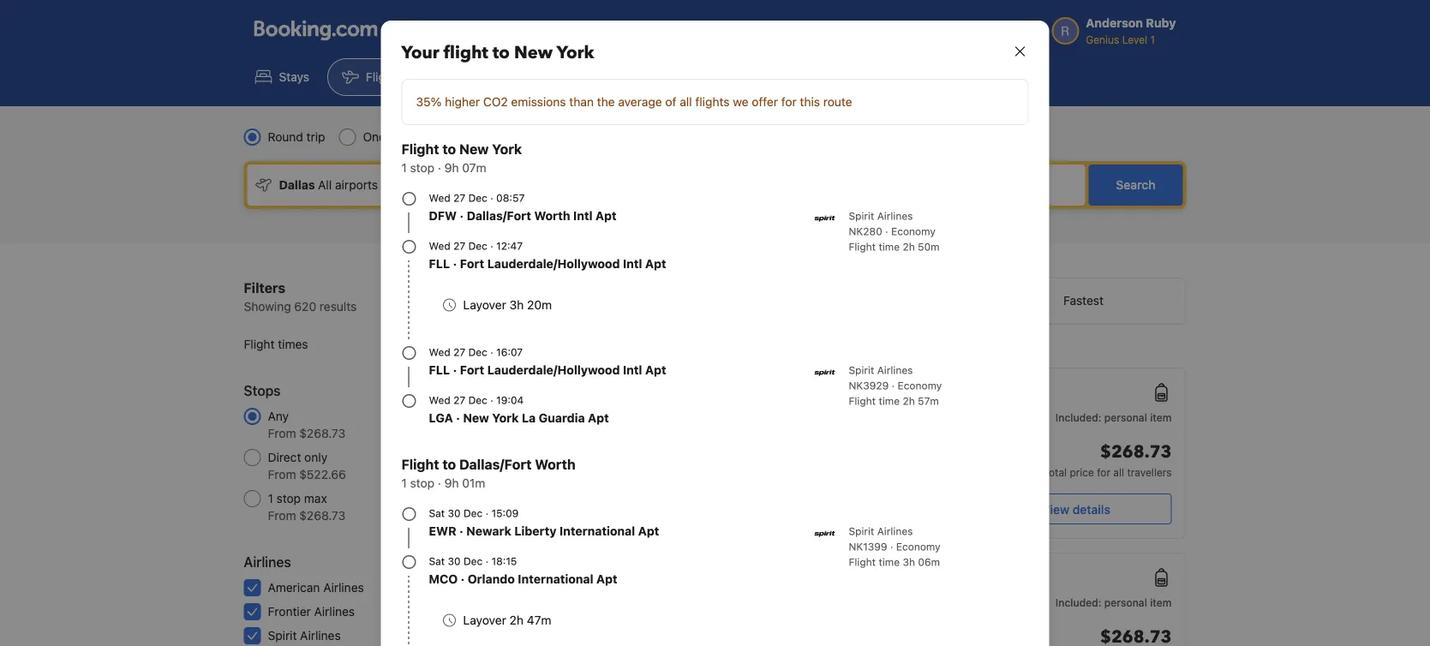 Task type: vqa. For each thing, say whether or not it's contained in the screenshot.
22:59 LGA . 13 Jan
no



Task type: describe. For each thing, give the bounding box(es) containing it.
any from $268.73
[[268, 409, 345, 440]]

results
[[320, 299, 357, 314]]

hotel
[[504, 70, 533, 84]]

to for new
[[442, 141, 456, 157]]

27 for wed 27 dec · 16:07 fll · fort lauderdale/hollywood intl apt
[[453, 346, 465, 358]]

time inside spirit airlines nk3929 · economy flight time 2h 57m
[[879, 395, 900, 407]]

wed 27 dec · 19:04 lga · new york la guardia apt
[[429, 394, 609, 425]]

dfw
[[429, 209, 457, 223]]

apt for wed 27 dec · 08:57 dfw · dallas/fort worth intl apt
[[595, 209, 617, 223]]

1 for flight to new york
[[401, 161, 407, 175]]

total
[[1043, 466, 1067, 478]]

airlines for spirit airlines nk280 · economy flight time 2h 50m
[[877, 210, 913, 222]]

.
[[912, 401, 915, 413]]

07m
[[462, 161, 486, 175]]

19:04 inside the 19:04 lga . 27 dec
[[914, 384, 952, 401]]

wed 27 dec · 12:47 fll · fort lauderdale/hollywood intl apt
[[429, 240, 666, 271]]

filters
[[244, 280, 285, 296]]

· inside the spirit airlines nk1399 · economy flight time 3h 06m
[[890, 541, 893, 553]]

12:47
[[496, 240, 523, 252]]

your
[[401, 41, 439, 65]]

dec for sat 30 dec · 15:09 ewr · newark liberty international apt
[[464, 507, 483, 519]]

apt inside wed 27 dec · 19:04 lga · new york la guardia apt
[[588, 411, 609, 425]]

stop for flight to dallas/fort worth
[[410, 476, 434, 490]]

$522.66
[[299, 467, 346, 482]]

time for york
[[879, 241, 900, 253]]

economy for newark liberty international apt
[[896, 541, 941, 553]]

fll for wed 27 dec · 16:07 fll · fort lauderdale/hollywood intl apt
[[429, 363, 450, 377]]

layover for new
[[463, 298, 506, 312]]

15:09
[[491, 507, 519, 519]]

flight
[[444, 41, 488, 65]]

spirit for spirit airlines nk1399 · economy flight time 3h 06m
[[849, 525, 874, 537]]

international inside sat 30 dec · 15:09 ewr · newark liberty international apt
[[559, 524, 635, 538]]

spirit airlines nk280 · economy flight time 2h 50m
[[849, 210, 940, 253]]

view details
[[1042, 502, 1110, 516]]

wed for wed 27 dec · 19:04 lga · new york la guardia apt
[[429, 394, 450, 406]]

22
[[524, 604, 539, 619]]

economy down emissions
[[515, 130, 565, 144]]

airport taxis link
[[786, 58, 906, 96]]

· left the 18:15
[[486, 555, 489, 567]]

9h for dallas/fort
[[444, 476, 459, 490]]

flights
[[695, 95, 730, 109]]

spirit for spirit airlines
[[268, 628, 297, 643]]

direct only from $522.66
[[268, 450, 346, 482]]

dec inside the 19:04 lga . 27 dec
[[933, 404, 952, 416]]

flight inside flight to dallas/fort worth 1 stop · 9h 01m
[[401, 456, 439, 473]]

attractions
[[707, 70, 768, 84]]

lga inside the 19:04 lga . 27 dec
[[889, 404, 909, 416]]

worth inside flight to dallas/fort worth 1 stop · 9h 01m
[[535, 456, 576, 473]]

only
[[304, 450, 327, 464]]

stops
[[244, 383, 281, 399]]

airlines up american
[[244, 554, 291, 570]]

· down 'wed 27 dec · 16:07 fll · fort lauderdale/hollywood intl apt'
[[490, 394, 493, 406]]

multi-city
[[448, 130, 501, 144]]

higher
[[445, 95, 480, 109]]

9h for new
[[444, 161, 459, 175]]

spirit airlines image for flight to dallas/fort worth
[[814, 524, 835, 544]]

stop inside the 1 stop max from $268.73
[[276, 491, 301, 506]]

27 for wed 27 dec · 08:57 dfw · dallas/fort worth intl apt
[[453, 192, 465, 204]]

22:11
[[917, 569, 952, 586]]

flight inside spirit airlines nk3929 · economy flight time 2h 57m
[[849, 395, 876, 407]]

frontier
[[268, 604, 311, 619]]

york inside flight to new york 1 stop · 9h 07m
[[492, 141, 522, 157]]

multi-
[[448, 130, 481, 144]]

dec for wed 27 dec · 19:04 lga · new york la guardia apt
[[468, 394, 487, 406]]

airlines for american airlines
[[323, 581, 364, 595]]

0 vertical spatial new
[[514, 41, 553, 65]]

apt for wed 27 dec · 12:47 fll · fort lauderdale/hollywood intl apt
[[645, 257, 666, 271]]

all inside your flight to new york dialog
[[680, 95, 692, 109]]

airlines for spirit airlines
[[300, 628, 341, 643]]

2h for dallas/fort worth intl apt
[[903, 241, 915, 253]]

fll for wed 27 dec · 12:47 fll · fort lauderdale/hollywood intl apt
[[429, 257, 450, 271]]

times
[[278, 337, 308, 351]]

· inside spirit airlines nk280 · economy flight time 2h 50m
[[885, 225, 888, 237]]

lauderdale/hollywood for wed 27 dec · 12:47 fll · fort lauderdale/hollywood intl apt
[[487, 257, 620, 271]]

rentals
[[613, 70, 650, 84]]

spirit airlines image
[[814, 362, 835, 383]]

flight + hotel
[[459, 70, 533, 84]]

· right 'dfw' on the left of the page
[[460, 209, 464, 223]]

· right mco
[[461, 572, 465, 586]]

time for worth
[[879, 556, 900, 568]]

travellers
[[1127, 466, 1172, 478]]

2h for fort lauderdale/hollywood intl apt
[[903, 395, 915, 407]]

layover 3h 20m
[[463, 298, 552, 312]]

198
[[518, 581, 539, 595]]

layover for dallas/fort
[[463, 613, 506, 627]]

direct
[[268, 450, 301, 464]]

flight left +
[[459, 70, 490, 84]]

199
[[518, 628, 539, 643]]

stays link
[[240, 58, 324, 96]]

spirit airlines
[[268, 628, 341, 643]]

+
[[493, 70, 501, 84]]

fort for wed 27 dec · 16:07 fll · fort lauderdale/hollywood intl apt
[[460, 363, 484, 377]]

view details button
[[981, 494, 1172, 524]]

one way
[[363, 130, 410, 144]]

$268.73 inside $268.73 total price for all travellers
[[1100, 440, 1172, 464]]

sat 30 dec · 15:09 ewr · newark liberty international apt
[[429, 507, 659, 538]]

worth inside wed 27 dec · 08:57 dfw · dallas/fort worth intl apt
[[534, 209, 570, 223]]

la
[[522, 411, 536, 425]]

apt for sat 30 dec · 15:09 ewr · newark liberty international apt
[[638, 524, 659, 538]]

wed 27 dec · 16:07 fll · fort lauderdale/hollywood intl apt
[[429, 346, 666, 377]]

american airlines
[[268, 581, 364, 595]]

frontier airlines
[[268, 604, 355, 619]]

new inside flight to new york 1 stop · 9h 07m
[[459, 141, 489, 157]]

18:15
[[491, 555, 517, 567]]

· inside spirit airlines nk3929 · economy flight time 2h 57m
[[892, 380, 895, 392]]

layover 2h 47m
[[463, 613, 551, 627]]

dec for sat 30 dec · 18:15 mco · orlando international apt
[[464, 555, 483, 567]]

nk3929
[[849, 380, 889, 392]]

nk1399
[[849, 541, 887, 553]]

dec for wed 27 dec · 16:07 fll · fort lauderdale/hollywood intl apt
[[468, 346, 487, 358]]

view
[[1042, 502, 1069, 516]]

· inside flight to dallas/fort worth 1 stop · 9h 01m
[[438, 476, 441, 490]]

1 item from the top
[[1150, 411, 1172, 423]]

flight inside flight to new york 1 stop · 9h 07m
[[401, 141, 439, 157]]

27 for wed 27 dec · 19:04 lga · new york la guardia apt
[[453, 394, 465, 406]]

airlines for frontier airlines
[[314, 604, 355, 619]]

620
[[294, 299, 316, 314]]

trip
[[306, 130, 325, 144]]

flight times
[[244, 337, 308, 351]]

apt for wed 27 dec · 16:07 fll · fort lauderdale/hollywood intl apt
[[645, 363, 666, 377]]

1 for flight to dallas/fort worth
[[401, 476, 407, 490]]

one
[[363, 130, 386, 144]]

orlando
[[468, 572, 515, 586]]

the
[[597, 95, 615, 109]]

airport
[[824, 70, 862, 84]]

· inside flight to new york 1 stop · 9h 07m
[[438, 161, 441, 175]]

car rentals link
[[551, 58, 665, 96]]

we
[[733, 95, 748, 109]]

attractions link
[[668, 58, 782, 96]]

round trip
[[268, 130, 325, 144]]

stop for flight to new york
[[410, 161, 434, 175]]

than
[[569, 95, 594, 109]]

flight left times
[[244, 337, 275, 351]]

1 inside the 1 stop max from $268.73
[[268, 491, 273, 506]]

wed for wed 27 dec · 12:47 fll · fort lauderdale/hollywood intl apt
[[429, 240, 450, 252]]

search
[[1116, 178, 1156, 192]]

$268.73 inside any from $268.73
[[299, 426, 345, 440]]



Task type: locate. For each thing, give the bounding box(es) containing it.
2 vertical spatial to
[[442, 456, 456, 473]]

$268.73 up only
[[299, 426, 345, 440]]

0 vertical spatial intl
[[573, 209, 593, 223]]

0 vertical spatial fort
[[460, 257, 484, 271]]

1 vertical spatial to
[[442, 141, 456, 157]]

dec for wed 27 dec · 08:57 dfw · dallas/fort worth intl apt
[[468, 192, 487, 204]]

2 fort from the top
[[460, 363, 484, 377]]

from down any
[[268, 426, 296, 440]]

0 horizontal spatial 19:04
[[496, 394, 524, 406]]

30 inside sat 30 dec · 15:09 ewr · newark liberty international apt
[[448, 507, 461, 519]]

all inside $268.73 total price for all travellers
[[1113, 466, 1124, 478]]

airlines up frontier airlines
[[323, 581, 364, 595]]

booking.com logo image
[[254, 20, 377, 41], [254, 20, 377, 41]]

· left 08:57 at the left of page
[[490, 192, 493, 204]]

0 vertical spatial time
[[879, 241, 900, 253]]

time down 'nk1399'
[[879, 556, 900, 568]]

08:57
[[496, 192, 525, 204]]

fll inside 'wed 27 dec · 16:07 fll · fort lauderdale/hollywood intl apt'
[[429, 363, 450, 377]]

from inside any from $268.73
[[268, 426, 296, 440]]

flight down 'nk3929'
[[849, 395, 876, 407]]

1 vertical spatial lauderdale/hollywood
[[487, 363, 620, 377]]

0 vertical spatial 1
[[401, 161, 407, 175]]

1 personal from the top
[[1104, 411, 1147, 423]]

1 vertical spatial worth
[[535, 456, 576, 473]]

· down 'dfw' on the left of the page
[[453, 257, 457, 271]]

30 inside sat 30 dec · 18:15 mco · orlando international apt
[[448, 555, 461, 567]]

stop left 01m
[[410, 476, 434, 490]]

sat for ewr
[[429, 507, 445, 519]]

1 vertical spatial dallas/fort
[[459, 456, 532, 473]]

airlines up 'nk1399'
[[877, 525, 913, 537]]

1 time from the top
[[879, 241, 900, 253]]

50m
[[918, 241, 940, 253]]

19:04 up .
[[914, 384, 952, 401]]

apt inside sat 30 dec · 15:09 ewr · newark liberty international apt
[[638, 524, 659, 538]]

ewr
[[429, 524, 456, 538]]

guardia
[[539, 411, 585, 425]]

57m
[[918, 395, 939, 407]]

1 vertical spatial from
[[268, 467, 296, 482]]

· up newark
[[486, 507, 489, 519]]

dec left 16:07
[[468, 346, 487, 358]]

for left the this
[[781, 95, 797, 109]]

0 vertical spatial to
[[493, 41, 510, 65]]

2 vertical spatial from
[[268, 509, 296, 523]]

2 spirit airlines image from the top
[[814, 524, 835, 544]]

27 right .
[[918, 404, 930, 416]]

dallas/fort inside flight to dallas/fort worth 1 stop · 9h 01m
[[459, 456, 532, 473]]

intl for guardia
[[623, 363, 642, 377]]

lauderdale/hollywood for wed 27 dec · 16:07 fll · fort lauderdale/hollywood intl apt
[[487, 363, 620, 377]]

1 vertical spatial 9h
[[444, 476, 459, 490]]

to up +
[[493, 41, 510, 65]]

layover
[[463, 298, 506, 312], [463, 613, 506, 627]]

lauderdale/hollywood inside "wed 27 dec · 12:47 fll · fort lauderdale/hollywood intl apt"
[[487, 257, 620, 271]]

2 sat from the top
[[429, 555, 445, 567]]

30 up ewr
[[448, 507, 461, 519]]

1 30 from the top
[[448, 507, 461, 519]]

spirit up 'nk3929'
[[849, 364, 874, 376]]

airlines inside the spirit airlines nk1399 · economy flight time 3h 06m
[[877, 525, 913, 537]]

2 item from the top
[[1150, 596, 1172, 608]]

0 vertical spatial dallas/fort
[[467, 209, 531, 223]]

sat up mco
[[429, 555, 445, 567]]

1236
[[511, 409, 539, 423]]

fastest button
[[982, 278, 1185, 323]]

· right ewr
[[459, 524, 463, 538]]

price
[[1070, 466, 1094, 478]]

3h left 20m
[[509, 298, 524, 312]]

dec up orlando
[[464, 555, 483, 567]]

spirit inside spirit airlines nk3929 · economy flight time 2h 57m
[[849, 364, 874, 376]]

1 vertical spatial included: personal item
[[1055, 596, 1172, 608]]

3 from from the top
[[268, 509, 296, 523]]

9h left 01m
[[444, 476, 459, 490]]

1 included: from the top
[[1055, 411, 1102, 423]]

0 vertical spatial 2h
[[903, 241, 915, 253]]

new
[[514, 41, 553, 65], [459, 141, 489, 157], [463, 411, 489, 425]]

30
[[448, 507, 461, 519], [448, 555, 461, 567]]

dec up flight to dallas/fort worth 1 stop · 9h 01m
[[468, 394, 487, 406]]

taxis
[[866, 70, 892, 84]]

from down direct
[[268, 467, 296, 482]]

average
[[618, 95, 662, 109]]

2h left 22
[[509, 613, 524, 627]]

$268.73
[[299, 426, 345, 440], [1100, 440, 1172, 464], [299, 509, 345, 523]]

of
[[665, 95, 676, 109]]

economy for fort lauderdale/hollywood intl apt
[[898, 380, 942, 392]]

1 horizontal spatial for
[[1097, 466, 1110, 478]]

all
[[680, 95, 692, 109], [1113, 466, 1124, 478]]

2h left the 57m at the right of page
[[903, 395, 915, 407]]

american
[[268, 581, 320, 595]]

lga inside wed 27 dec · 19:04 lga · new york la guardia apt
[[429, 411, 453, 425]]

1 horizontal spatial lga
[[889, 404, 909, 416]]

to inside flight to dallas/fort worth 1 stop · 9h 01m
[[442, 456, 456, 473]]

airlines inside spirit airlines nk3929 · economy flight time 2h 57m
[[877, 364, 913, 376]]

time
[[879, 241, 900, 253], [879, 395, 900, 407], [879, 556, 900, 568]]

1 vertical spatial new
[[459, 141, 489, 157]]

your flight to new york dialog
[[360, 0, 1070, 646]]

0 horizontal spatial all
[[680, 95, 692, 109]]

1 horizontal spatial 19:04
[[914, 384, 952, 401]]

27 down 'dfw' on the left of the page
[[453, 240, 465, 252]]

19:04 inside wed 27 dec · 19:04 lga · new york la guardia apt
[[496, 394, 524, 406]]

fort up wed 27 dec · 19:04 lga · new york la guardia apt
[[460, 363, 484, 377]]

time inside the spirit airlines nk1399 · economy flight time 3h 06m
[[879, 556, 900, 568]]

1 down direct
[[268, 491, 273, 506]]

spirit for spirit airlines nk3929 · economy flight time 2h 57m
[[849, 364, 874, 376]]

for inside $268.73 total price for all travellers
[[1097, 466, 1110, 478]]

2 wed from the top
[[429, 240, 450, 252]]

apt inside sat 30 dec · 18:15 mco · orlando international apt
[[596, 572, 617, 586]]

from inside the 1 stop max from $268.73
[[268, 509, 296, 523]]

9h inside flight to dallas/fort worth 1 stop · 9h 01m
[[444, 476, 459, 490]]

round
[[268, 130, 303, 144]]

1 fll from the top
[[429, 257, 450, 271]]

fort inside "wed 27 dec · 12:47 fll · fort lauderdale/hollywood intl apt"
[[460, 257, 484, 271]]

30 for ewr
[[448, 507, 461, 519]]

flight to new york 1 stop · 9h 07m
[[401, 141, 522, 175]]

york right "multi-"
[[492, 141, 522, 157]]

2 vertical spatial intl
[[623, 363, 642, 377]]

4 wed from the top
[[429, 394, 450, 406]]

27 inside wed 27 dec · 08:57 dfw · dallas/fort worth intl apt
[[453, 192, 465, 204]]

$268.73 total price for all travellers
[[1043, 440, 1172, 478]]

airport taxis
[[824, 70, 892, 84]]

to up ewr
[[442, 456, 456, 473]]

economy inside spirit airlines nk280 · economy flight time 2h 50m
[[891, 225, 936, 237]]

new up 07m
[[459, 141, 489, 157]]

1 included: personal item from the top
[[1055, 411, 1172, 423]]

airlines for spirit airlines nk3929 · economy flight time 2h 57m
[[877, 364, 913, 376]]

27
[[453, 192, 465, 204], [453, 240, 465, 252], [453, 346, 465, 358], [453, 394, 465, 406], [918, 404, 930, 416]]

city
[[481, 130, 501, 144]]

0 vertical spatial fll
[[429, 257, 450, 271]]

airlines down frontier airlines
[[300, 628, 341, 643]]

$268.73 down the max
[[299, 509, 345, 523]]

spirit inside the spirit airlines nk1399 · economy flight time 3h 06m
[[849, 525, 874, 537]]

time down nk280
[[879, 241, 900, 253]]

0 vertical spatial from
[[268, 426, 296, 440]]

flight down nk280
[[849, 241, 876, 253]]

47m
[[527, 613, 551, 627]]

spirit up nk280
[[849, 210, 874, 222]]

stop inside flight to dallas/fort worth 1 stop · 9h 01m
[[410, 476, 434, 490]]

dec inside wed 27 dec · 08:57 dfw · dallas/fort worth intl apt
[[468, 192, 487, 204]]

fort inside 'wed 27 dec · 16:07 fll · fort lauderdale/hollywood intl apt'
[[460, 363, 484, 377]]

0 vertical spatial sat
[[429, 507, 445, 519]]

1 vertical spatial fort
[[460, 363, 484, 377]]

1 inside flight to new york 1 stop · 9h 07m
[[401, 161, 407, 175]]

newark
[[466, 524, 511, 538]]

to left city
[[442, 141, 456, 157]]

details
[[1073, 502, 1110, 516]]

0 horizontal spatial for
[[781, 95, 797, 109]]

to for dallas/fort
[[442, 456, 456, 473]]

2 from from the top
[[268, 467, 296, 482]]

wed
[[429, 192, 450, 204], [429, 240, 450, 252], [429, 346, 450, 358], [429, 394, 450, 406]]

2 vertical spatial stop
[[276, 491, 301, 506]]

· left 12:47
[[490, 240, 493, 252]]

new inside wed 27 dec · 19:04 lga · new york la guardia apt
[[463, 411, 489, 425]]

economy
[[515, 130, 565, 144], [891, 225, 936, 237], [898, 380, 942, 392], [896, 541, 941, 553]]

· right 'nk3929'
[[892, 380, 895, 392]]

dec up newark
[[464, 507, 483, 519]]

9h left 07m
[[444, 161, 459, 175]]

1 vertical spatial layover
[[463, 613, 506, 627]]

· up flight to dallas/fort worth 1 stop · 9h 01m
[[456, 411, 460, 425]]

wed 27 dec · 08:57 dfw · dallas/fort worth intl apt
[[429, 192, 617, 223]]

co2
[[483, 95, 508, 109]]

international inside sat 30 dec · 18:15 mco · orlando international apt
[[518, 572, 593, 586]]

27 up flight to dallas/fort worth 1 stop · 9h 01m
[[453, 394, 465, 406]]

fort
[[460, 257, 484, 271], [460, 363, 484, 377]]

car
[[590, 70, 609, 84]]

for inside your flight to new york dialog
[[781, 95, 797, 109]]

flights
[[366, 70, 403, 84]]

to inside flight to new york 1 stop · 9h 07m
[[442, 141, 456, 157]]

· right nk280
[[885, 225, 888, 237]]

your flight to new york
[[401, 41, 594, 65]]

77
[[525, 450, 539, 464]]

2 vertical spatial 1
[[268, 491, 273, 506]]

1 fort from the top
[[460, 257, 484, 271]]

0 vertical spatial 30
[[448, 507, 461, 519]]

fll
[[429, 257, 450, 271], [429, 363, 450, 377]]

worth
[[534, 209, 570, 223], [535, 456, 576, 473]]

0 vertical spatial spirit airlines image
[[814, 208, 835, 229]]

2h inside spirit airlines nk280 · economy flight time 2h 50m
[[903, 241, 915, 253]]

spirit for spirit airlines nk280 · economy flight time 2h 50m
[[849, 210, 874, 222]]

1 lauderdale/hollywood from the top
[[487, 257, 620, 271]]

1 vertical spatial 1
[[401, 476, 407, 490]]

0 vertical spatial 9h
[[444, 161, 459, 175]]

airlines up nk280
[[877, 210, 913, 222]]

2 vertical spatial 2h
[[509, 613, 524, 627]]

35% higher co2 emissions than the average of all flights we offer for this route
[[416, 95, 852, 109]]

dec
[[468, 192, 487, 204], [468, 240, 487, 252], [468, 346, 487, 358], [468, 394, 487, 406], [933, 404, 952, 416], [464, 507, 483, 519], [464, 555, 483, 567]]

1 horizontal spatial all
[[1113, 466, 1124, 478]]

27 for wed 27 dec · 12:47 fll · fort lauderdale/hollywood intl apt
[[453, 240, 465, 252]]

flight inside spirit airlines nk280 · economy flight time 2h 50m
[[849, 241, 876, 253]]

intl inside wed 27 dec · 08:57 dfw · dallas/fort worth intl apt
[[573, 209, 593, 223]]

1 vertical spatial time
[[879, 395, 900, 407]]

20m
[[527, 298, 552, 312]]

2 included: personal item from the top
[[1055, 596, 1172, 608]]

intl inside "wed 27 dec · 12:47 fll · fort lauderdale/hollywood intl apt"
[[623, 257, 642, 271]]

1 vertical spatial for
[[1097, 466, 1110, 478]]

2 layover from the top
[[463, 613, 506, 627]]

route
[[823, 95, 852, 109]]

3h left "06m"
[[903, 556, 915, 568]]

filters showing 620 results
[[244, 280, 357, 314]]

2 lauderdale/hollywood from the top
[[487, 363, 620, 377]]

emissions
[[511, 95, 566, 109]]

2 fll from the top
[[429, 363, 450, 377]]

1 stop max from $268.73
[[268, 491, 345, 523]]

york left la
[[492, 411, 519, 425]]

dec inside "wed 27 dec · 12:47 fll · fort lauderdale/hollywood intl apt"
[[468, 240, 487, 252]]

1 vertical spatial 30
[[448, 555, 461, 567]]

spirit airlines image
[[814, 208, 835, 229], [814, 524, 835, 544]]

flight left "multi-"
[[401, 141, 439, 157]]

worth down guardia
[[535, 456, 576, 473]]

·
[[438, 161, 441, 175], [490, 192, 493, 204], [460, 209, 464, 223], [885, 225, 888, 237], [490, 240, 493, 252], [453, 257, 457, 271], [490, 346, 493, 358], [453, 363, 457, 377], [892, 380, 895, 392], [490, 394, 493, 406], [456, 411, 460, 425], [438, 476, 441, 490], [486, 507, 489, 519], [459, 524, 463, 538], [890, 541, 893, 553], [486, 555, 489, 567], [461, 572, 465, 586]]

lauderdale/hollywood inside 'wed 27 dec · 16:07 fll · fort lauderdale/hollywood intl apt'
[[487, 363, 620, 377]]

1 vertical spatial all
[[1113, 466, 1124, 478]]

nk280
[[849, 225, 882, 237]]

spirit inside spirit airlines nk280 · economy flight time 2h 50m
[[849, 210, 874, 222]]

wed inside 'wed 27 dec · 16:07 fll · fort lauderdale/hollywood intl apt'
[[429, 346, 450, 358]]

1 spirit airlines image from the top
[[814, 208, 835, 229]]

2 vertical spatial york
[[492, 411, 519, 425]]

lga
[[889, 404, 909, 416], [429, 411, 453, 425]]

1 vertical spatial intl
[[623, 257, 642, 271]]

york
[[557, 41, 594, 65], [492, 141, 522, 157], [492, 411, 519, 425]]

1 horizontal spatial 3h
[[903, 556, 915, 568]]

dec left 12:47
[[468, 240, 487, 252]]

0 vertical spatial layover
[[463, 298, 506, 312]]

flight + hotel link
[[421, 58, 548, 96]]

airlines for spirit airlines nk1399 · economy flight time 3h 06m
[[877, 525, 913, 537]]

1 down way
[[401, 161, 407, 175]]

wed for wed 27 dec · 08:57 dfw · dallas/fort worth intl apt
[[429, 192, 450, 204]]

2 included: from the top
[[1055, 596, 1102, 608]]

1 sat from the top
[[429, 507, 445, 519]]

0 vertical spatial item
[[1150, 411, 1172, 423]]

stop inside flight to new york 1 stop · 9h 07m
[[410, 161, 434, 175]]

airlines
[[877, 210, 913, 222], [877, 364, 913, 376], [877, 525, 913, 537], [244, 554, 291, 570], [323, 581, 364, 595], [314, 604, 355, 619], [300, 628, 341, 643]]

2 personal from the top
[[1104, 596, 1147, 608]]

· up wed 27 dec · 19:04 lga · new york la guardia apt
[[453, 363, 457, 377]]

fll inside "wed 27 dec · 12:47 fll · fort lauderdale/hollywood intl apt"
[[429, 257, 450, 271]]

economy up "06m"
[[896, 541, 941, 553]]

sat inside sat 30 dec · 18:15 mco · orlando international apt
[[429, 555, 445, 567]]

wed inside "wed 27 dec · 12:47 fll · fort lauderdale/hollywood intl apt"
[[429, 240, 450, 252]]

airlines down american airlines at bottom
[[314, 604, 355, 619]]

dec inside sat 30 dec · 18:15 mco · orlando international apt
[[464, 555, 483, 567]]

apt inside 'wed 27 dec · 16:07 fll · fort lauderdale/hollywood intl apt'
[[645, 363, 666, 377]]

1
[[401, 161, 407, 175], [401, 476, 407, 490], [268, 491, 273, 506]]

· left 07m
[[438, 161, 441, 175]]

wed inside wed 27 dec · 19:04 lga · new york la guardia apt
[[429, 394, 450, 406]]

2 9h from the top
[[444, 476, 459, 490]]

economy inside spirit airlines nk3929 · economy flight time 2h 57m
[[898, 380, 942, 392]]

all right of
[[680, 95, 692, 109]]

spirit airlines image left 'nk1399'
[[814, 524, 835, 544]]

0 vertical spatial worth
[[534, 209, 570, 223]]

27 left 16:07
[[453, 346, 465, 358]]

dec inside sat 30 dec · 15:09 ewr · newark liberty international apt
[[464, 507, 483, 519]]

9h inside flight to new york 1 stop · 9h 07m
[[444, 161, 459, 175]]

19:04 lga . 27 dec
[[889, 384, 952, 416]]

for right price
[[1097, 466, 1110, 478]]

international up 22
[[518, 572, 593, 586]]

2 30 from the top
[[448, 555, 461, 567]]

flight to dallas/fort worth 1 stop · 9h 01m
[[401, 456, 576, 490]]

2 time from the top
[[879, 395, 900, 407]]

1 from from the top
[[268, 426, 296, 440]]

0 vertical spatial 3h
[[509, 298, 524, 312]]

1 vertical spatial 2h
[[903, 395, 915, 407]]

1 vertical spatial spirit airlines image
[[814, 524, 835, 544]]

1 vertical spatial 3h
[[903, 556, 915, 568]]

any
[[268, 409, 289, 423]]

27 up 'dfw' on the left of the page
[[453, 192, 465, 204]]

intl
[[573, 209, 593, 223], [623, 257, 642, 271], [623, 363, 642, 377]]

1 vertical spatial international
[[518, 572, 593, 586]]

from down direct only from $522.66
[[268, 509, 296, 523]]

3 time from the top
[[879, 556, 900, 568]]

sat 30 dec · 18:15 mco · orlando international apt
[[429, 555, 617, 586]]

0 vertical spatial all
[[680, 95, 692, 109]]

· left 16:07
[[490, 346, 493, 358]]

2 vertical spatial time
[[879, 556, 900, 568]]

27 inside the 19:04 lga . 27 dec
[[918, 404, 930, 416]]

0 vertical spatial included:
[[1055, 411, 1102, 423]]

0 vertical spatial international
[[559, 524, 635, 538]]

3 wed from the top
[[429, 346, 450, 358]]

1 vertical spatial personal
[[1104, 596, 1147, 608]]

0 vertical spatial personal
[[1104, 411, 1147, 423]]

lga up flight to dallas/fort worth 1 stop · 9h 01m
[[429, 411, 453, 425]]

dec right .
[[933, 404, 952, 416]]

30 up mco
[[448, 555, 461, 567]]

flight up ewr
[[401, 456, 439, 473]]

all left travellers
[[1113, 466, 1124, 478]]

offer
[[752, 95, 778, 109]]

dallas/fort inside wed 27 dec · 08:57 dfw · dallas/fort worth intl apt
[[467, 209, 531, 223]]

economy up 50m
[[891, 225, 936, 237]]

spirit airlines nk1399 · economy flight time 3h 06m
[[849, 525, 941, 568]]

from
[[268, 426, 296, 440], [268, 467, 296, 482], [268, 509, 296, 523]]

wed for wed 27 dec · 16:07 fll · fort lauderdale/hollywood intl apt
[[429, 346, 450, 358]]

27 inside "wed 27 dec · 12:47 fll · fort lauderdale/hollywood intl apt"
[[453, 240, 465, 252]]

sat for mco
[[429, 555, 445, 567]]

1 vertical spatial york
[[492, 141, 522, 157]]

1 vertical spatial stop
[[410, 476, 434, 490]]

worth up "wed 27 dec · 12:47 fll · fort lauderdale/hollywood intl apt"
[[534, 209, 570, 223]]

2 vertical spatial new
[[463, 411, 489, 425]]

0 vertical spatial york
[[557, 41, 594, 65]]

2h inside spirit airlines nk3929 · economy flight time 2h 57m
[[903, 395, 915, 407]]

mco
[[429, 572, 458, 586]]

01m
[[462, 476, 485, 490]]

3h inside the spirit airlines nk1399 · economy flight time 3h 06m
[[903, 556, 915, 568]]

· left 01m
[[438, 476, 441, 490]]

fastest
[[1063, 293, 1104, 308]]

stop down way
[[410, 161, 434, 175]]

0 vertical spatial included: personal item
[[1055, 411, 1172, 423]]

1 vertical spatial sat
[[429, 555, 445, 567]]

layover down orlando
[[463, 613, 506, 627]]

dec down 07m
[[468, 192, 487, 204]]

from inside direct only from $522.66
[[268, 467, 296, 482]]

new up hotel
[[514, 41, 553, 65]]

spirit down "frontier" on the left bottom of page
[[268, 628, 297, 643]]

0 vertical spatial lauderdale/hollywood
[[487, 257, 620, 271]]

intl inside 'wed 27 dec · 16:07 fll · fort lauderdale/hollywood intl apt'
[[623, 363, 642, 377]]

9h
[[444, 161, 459, 175], [444, 476, 459, 490]]

layover up 16:07
[[463, 298, 506, 312]]

fort up the "layover 3h 20m"
[[460, 257, 484, 271]]

economy for dallas/fort worth intl apt
[[891, 225, 936, 237]]

fort for wed 27 dec · 12:47 fll · fort lauderdale/hollywood intl apt
[[460, 257, 484, 271]]

0 horizontal spatial lga
[[429, 411, 453, 425]]

max
[[304, 491, 327, 506]]

3h
[[509, 298, 524, 312], [903, 556, 915, 568]]

dec inside wed 27 dec · 19:04 lga · new york la guardia apt
[[468, 394, 487, 406]]

1 inside flight to dallas/fort worth 1 stop · 9h 01m
[[401, 476, 407, 490]]

spirit airlines image for flight to new york
[[814, 208, 835, 229]]

this
[[800, 95, 820, 109]]

time inside spirit airlines nk280 · economy flight time 2h 50m
[[879, 241, 900, 253]]

economy inside the spirit airlines nk1399 · economy flight time 3h 06m
[[896, 541, 941, 553]]

york up car
[[557, 41, 594, 65]]

lauderdale/hollywood up 20m
[[487, 257, 620, 271]]

flight inside the spirit airlines nk1399 · economy flight time 3h 06m
[[849, 556, 876, 568]]

wed inside wed 27 dec · 08:57 dfw · dallas/fort worth intl apt
[[429, 192, 450, 204]]

airlines up 'nk3929'
[[877, 364, 913, 376]]

0 vertical spatial for
[[781, 95, 797, 109]]

international right liberty on the bottom of the page
[[559, 524, 635, 538]]

0 vertical spatial stop
[[410, 161, 434, 175]]

dec for wed 27 dec · 12:47 fll · fort lauderdale/hollywood intl apt
[[468, 240, 487, 252]]

dec inside 'wed 27 dec · 16:07 fll · fort lauderdale/hollywood intl apt'
[[468, 346, 487, 358]]

york inside wed 27 dec · 19:04 lga · new york la guardia apt
[[492, 411, 519, 425]]

1 vertical spatial included:
[[1055, 596, 1102, 608]]

intl for apt
[[573, 209, 593, 223]]

2h
[[903, 241, 915, 253], [903, 395, 915, 407], [509, 613, 524, 627]]

27 inside 'wed 27 dec · 16:07 fll · fort lauderdale/hollywood intl apt'
[[453, 346, 465, 358]]

27 inside wed 27 dec · 19:04 lga · new york la guardia apt
[[453, 394, 465, 406]]

1 wed from the top
[[429, 192, 450, 204]]

1 vertical spatial item
[[1150, 596, 1172, 608]]

car rentals
[[590, 70, 650, 84]]

apt inside "wed 27 dec · 12:47 fll · fort lauderdale/hollywood intl apt"
[[645, 257, 666, 271]]

1 vertical spatial fll
[[429, 363, 450, 377]]

economy up the 57m at the right of page
[[898, 380, 942, 392]]

sat inside sat 30 dec · 15:09 ewr · newark liberty international apt
[[429, 507, 445, 519]]

lga left .
[[889, 404, 909, 416]]

personal
[[1104, 411, 1147, 423], [1104, 596, 1147, 608]]

apt inside wed 27 dec · 08:57 dfw · dallas/fort worth intl apt
[[595, 209, 617, 223]]

sat up ewr
[[429, 507, 445, 519]]

1 layover from the top
[[463, 298, 506, 312]]

airlines inside spirit airlines nk280 · economy flight time 2h 50m
[[877, 210, 913, 222]]

$268.73 inside the 1 stop max from $268.73
[[299, 509, 345, 523]]

0 horizontal spatial 3h
[[509, 298, 524, 312]]

item
[[1150, 411, 1172, 423], [1150, 596, 1172, 608]]

spirit airlines image left nk280
[[814, 208, 835, 229]]

new left 1236
[[463, 411, 489, 425]]

1 9h from the top
[[444, 161, 459, 175]]

flight down 'nk1399'
[[849, 556, 876, 568]]

30 for mco
[[448, 555, 461, 567]]

lauderdale/hollywood down 16:07
[[487, 363, 620, 377]]

spirit up 'nk1399'
[[849, 525, 874, 537]]

2h left 50m
[[903, 241, 915, 253]]

19:04
[[914, 384, 952, 401], [496, 394, 524, 406]]

1 left 01m
[[401, 476, 407, 490]]

stays
[[279, 70, 309, 84]]



